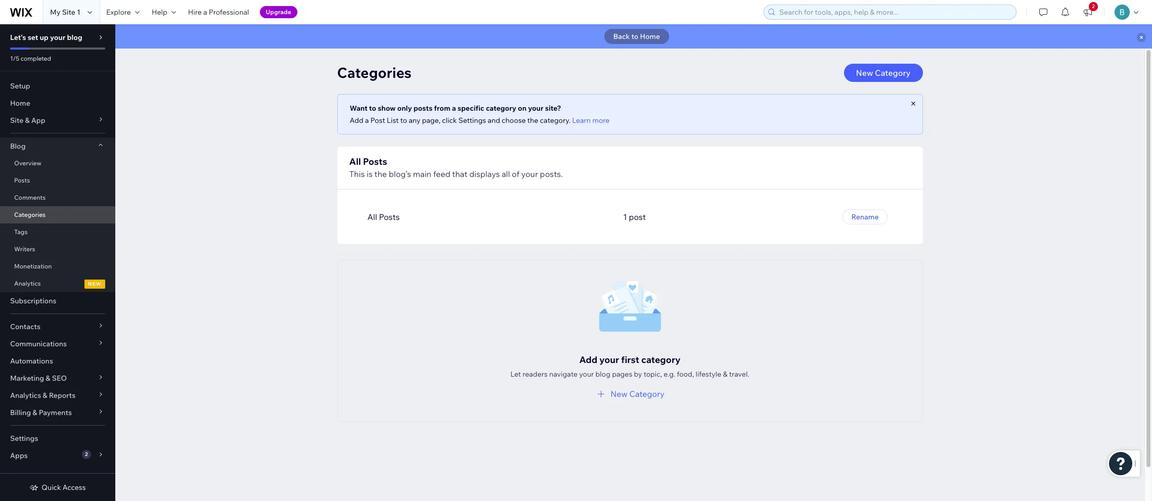 Task type: describe. For each thing, give the bounding box(es) containing it.
comments
[[14, 194, 46, 201]]

page,
[[422, 116, 441, 125]]

1 horizontal spatial categories
[[337, 64, 412, 81]]

quick access button
[[30, 483, 86, 492]]

add inside want to show only posts from a specific category on your site? add a post list to any page, click settings and choose the category. learn more
[[350, 116, 364, 125]]

back to home
[[614, 32, 661, 41]]

communications
[[10, 340, 67, 349]]

your up the pages
[[600, 354, 620, 366]]

posts for all posts this is the blog's main feed that displays all of your posts.
[[363, 156, 387, 168]]

overview
[[14, 159, 41, 167]]

readers
[[523, 370, 548, 379]]

pages
[[612, 370, 633, 379]]

want to show only posts from a specific category on your site? add a post list to any page, click settings and choose the category. learn more
[[350, 104, 610, 125]]

settings inside want to show only posts from a specific category on your site? add a post list to any page, click settings and choose the category. learn more
[[459, 116, 486, 125]]

back to home alert
[[115, 24, 1153, 49]]

& for payments
[[33, 408, 37, 418]]

0 horizontal spatial 1
[[77, 8, 80, 17]]

1 vertical spatial new
[[611, 389, 628, 399]]

choose
[[502, 116, 526, 125]]

tags link
[[0, 224, 115, 241]]

0 vertical spatial category
[[876, 68, 911, 78]]

all posts
[[368, 212, 400, 222]]

navigate
[[550, 370, 578, 379]]

rename button
[[843, 210, 888, 225]]

1 horizontal spatial new category
[[857, 68, 911, 78]]

upgrade
[[266, 8, 291, 16]]

& for reports
[[43, 391, 47, 400]]

hire a professional
[[188, 8, 249, 17]]

marketing & seo
[[10, 374, 67, 383]]

1 vertical spatial new category
[[611, 389, 665, 399]]

analytics for analytics
[[14, 280, 41, 287]]

e.g.
[[664, 370, 676, 379]]

back to home button
[[605, 29, 670, 44]]

payments
[[39, 408, 72, 418]]

feed
[[434, 169, 451, 179]]

blog
[[10, 142, 26, 151]]

post
[[371, 116, 385, 125]]

click
[[442, 116, 457, 125]]

access
[[63, 483, 86, 492]]

1/5 completed
[[10, 55, 51, 62]]

all posts this is the blog's main feed that displays all of your posts.
[[349, 156, 563, 179]]

2 button
[[1077, 0, 1100, 24]]

0 vertical spatial new
[[857, 68, 874, 78]]

analytics & reports
[[10, 391, 76, 400]]

all
[[502, 169, 510, 179]]

blog button
[[0, 138, 115, 155]]

category inside want to show only posts from a specific category on your site? add a post list to any page, click settings and choose the category. learn more
[[486, 104, 517, 113]]

communications button
[[0, 336, 115, 353]]

posts link
[[0, 172, 115, 189]]

posts
[[414, 104, 433, 113]]

post
[[629, 212, 646, 222]]

1 horizontal spatial 1
[[624, 212, 627, 222]]

writers
[[14, 245, 35, 253]]

my
[[50, 8, 60, 17]]

home link
[[0, 95, 115, 112]]

1 post
[[624, 212, 646, 222]]

1 horizontal spatial to
[[401, 116, 407, 125]]

topic,
[[644, 370, 663, 379]]

setup link
[[0, 77, 115, 95]]

explore
[[106, 8, 131, 17]]

add inside add your first category let readers navigate your blog pages by topic, e.g. food, lifestyle & travel.
[[580, 354, 598, 366]]

1 horizontal spatial new category button
[[844, 64, 923, 82]]

your inside all posts this is the blog's main feed that displays all of your posts.
[[522, 169, 538, 179]]

food,
[[677, 370, 695, 379]]

let
[[511, 370, 521, 379]]

overview link
[[0, 155, 115, 172]]

hire a professional link
[[182, 0, 255, 24]]

categories link
[[0, 206, 115, 224]]

posts inside the sidebar element
[[14, 177, 30, 184]]

blog's
[[389, 169, 411, 179]]

displays
[[470, 169, 500, 179]]

is
[[367, 169, 373, 179]]

seo
[[52, 374, 67, 383]]

more
[[593, 116, 610, 125]]

let's set up your blog
[[10, 33, 82, 42]]

of
[[512, 169, 520, 179]]

show
[[378, 104, 396, 113]]

only
[[398, 104, 412, 113]]

marketing
[[10, 374, 44, 383]]

want
[[350, 104, 368, 113]]

specific
[[458, 104, 485, 113]]

the inside want to show only posts from a specific category on your site? add a post list to any page, click settings and choose the category. learn more
[[528, 116, 539, 125]]

by
[[634, 370, 642, 379]]

billing & payments
[[10, 408, 72, 418]]

to for back
[[632, 32, 639, 41]]

quick access
[[42, 483, 86, 492]]

this
[[349, 169, 365, 179]]

your inside want to show only posts from a specific category on your site? add a post list to any page, click settings and choose the category. learn more
[[528, 104, 544, 113]]

professional
[[209, 8, 249, 17]]

site inside site & app dropdown button
[[10, 116, 23, 125]]

comments link
[[0, 189, 115, 206]]



Task type: locate. For each thing, give the bounding box(es) containing it.
settings inside the sidebar element
[[10, 434, 38, 443]]

settings down specific
[[459, 116, 486, 125]]

1 vertical spatial add
[[580, 354, 598, 366]]

0 horizontal spatial all
[[349, 156, 361, 168]]

0 vertical spatial settings
[[459, 116, 486, 125]]

new
[[857, 68, 874, 78], [611, 389, 628, 399]]

contacts button
[[0, 318, 115, 336]]

0 horizontal spatial a
[[203, 8, 207, 17]]

0 vertical spatial add
[[350, 116, 364, 125]]

analytics inside popup button
[[10, 391, 41, 400]]

to up post
[[369, 104, 376, 113]]

0 vertical spatial blog
[[67, 33, 82, 42]]

rename
[[852, 213, 879, 222]]

1 horizontal spatial category
[[642, 354, 681, 366]]

1 horizontal spatial home
[[640, 32, 661, 41]]

home
[[640, 32, 661, 41], [10, 99, 30, 108]]

site & app
[[10, 116, 45, 125]]

main
[[413, 169, 432, 179]]

quick
[[42, 483, 61, 492]]

category up and
[[486, 104, 517, 113]]

& right the billing
[[33, 408, 37, 418]]

0 vertical spatial home
[[640, 32, 661, 41]]

upgrade button
[[260, 6, 297, 18]]

site right my
[[62, 8, 75, 17]]

completed
[[21, 55, 51, 62]]

0 vertical spatial analytics
[[14, 280, 41, 287]]

0 vertical spatial categories
[[337, 64, 412, 81]]

0 horizontal spatial site
[[10, 116, 23, 125]]

the right choose
[[528, 116, 539, 125]]

1 left post
[[624, 212, 627, 222]]

billing
[[10, 408, 31, 418]]

1 vertical spatial 1
[[624, 212, 627, 222]]

home right the back
[[640, 32, 661, 41]]

analytics down monetization
[[14, 280, 41, 287]]

first
[[622, 354, 640, 366]]

2 vertical spatial posts
[[379, 212, 400, 222]]

posts inside all posts this is the blog's main feed that displays all of your posts.
[[363, 156, 387, 168]]

site & app button
[[0, 112, 115, 129]]

0 horizontal spatial 2
[[85, 451, 88, 458]]

your right navigate
[[580, 370, 594, 379]]

&
[[25, 116, 30, 125], [723, 370, 728, 379], [46, 374, 50, 383], [43, 391, 47, 400], [33, 408, 37, 418]]

add left first
[[580, 354, 598, 366]]

analytics & reports button
[[0, 387, 115, 404]]

2 inside the sidebar element
[[85, 451, 88, 458]]

1 vertical spatial blog
[[596, 370, 611, 379]]

1 vertical spatial posts
[[14, 177, 30, 184]]

& left the "seo"
[[46, 374, 50, 383]]

a left post
[[365, 116, 369, 125]]

0 vertical spatial posts
[[363, 156, 387, 168]]

add your first category let readers navigate your blog pages by topic, e.g. food, lifestyle & travel.
[[511, 354, 750, 379]]

monetization
[[14, 263, 52, 270]]

1 vertical spatial to
[[369, 104, 376, 113]]

set
[[28, 33, 38, 42]]

0 horizontal spatial new category button
[[596, 388, 665, 400]]

your
[[50, 33, 65, 42], [528, 104, 544, 113], [522, 169, 538, 179], [600, 354, 620, 366], [580, 370, 594, 379]]

settings link
[[0, 430, 115, 447]]

1 vertical spatial analytics
[[10, 391, 41, 400]]

0 horizontal spatial blog
[[67, 33, 82, 42]]

0 horizontal spatial new category
[[611, 389, 665, 399]]

tags
[[14, 228, 28, 236]]

any
[[409, 116, 421, 125]]

settings
[[459, 116, 486, 125], [10, 434, 38, 443]]

1 horizontal spatial site
[[62, 8, 75, 17]]

add down want
[[350, 116, 364, 125]]

a
[[203, 8, 207, 17], [452, 104, 456, 113], [365, 116, 369, 125]]

0 horizontal spatial new
[[611, 389, 628, 399]]

the
[[528, 116, 539, 125], [375, 169, 387, 179]]

marketing & seo button
[[0, 370, 115, 387]]

to right the back
[[632, 32, 639, 41]]

1 vertical spatial settings
[[10, 434, 38, 443]]

1 horizontal spatial the
[[528, 116, 539, 125]]

categories
[[337, 64, 412, 81], [14, 211, 46, 219]]

1 horizontal spatial settings
[[459, 116, 486, 125]]

category
[[486, 104, 517, 113], [642, 354, 681, 366]]

0 horizontal spatial home
[[10, 99, 30, 108]]

0 vertical spatial a
[[203, 8, 207, 17]]

contacts
[[10, 322, 40, 331]]

your inside the sidebar element
[[50, 33, 65, 42]]

subscriptions
[[10, 297, 56, 306]]

to for want
[[369, 104, 376, 113]]

subscriptions link
[[0, 293, 115, 310]]

posts down the overview on the top left
[[14, 177, 30, 184]]

1 vertical spatial 2
[[85, 451, 88, 458]]

setup
[[10, 81, 30, 91]]

categories down comments
[[14, 211, 46, 219]]

0 horizontal spatial categories
[[14, 211, 46, 219]]

0 horizontal spatial category
[[630, 389, 665, 399]]

all for all posts
[[368, 212, 377, 222]]

2 inside button
[[1093, 3, 1096, 10]]

home down setup
[[10, 99, 30, 108]]

0 vertical spatial site
[[62, 8, 75, 17]]

1/5
[[10, 55, 19, 62]]

& left app
[[25, 116, 30, 125]]

a right from
[[452, 104, 456, 113]]

& inside add your first category let readers navigate your blog pages by topic, e.g. food, lifestyle & travel.
[[723, 370, 728, 379]]

category up 'topic,'
[[642, 354, 681, 366]]

posts.
[[540, 169, 563, 179]]

0 horizontal spatial add
[[350, 116, 364, 125]]

that
[[452, 169, 468, 179]]

1 horizontal spatial category
[[876, 68, 911, 78]]

reports
[[49, 391, 76, 400]]

all for all posts this is the blog's main feed that displays all of your posts.
[[349, 156, 361, 168]]

and
[[488, 116, 501, 125]]

category.
[[540, 116, 571, 125]]

0 vertical spatial to
[[632, 32, 639, 41]]

analytics
[[14, 280, 41, 287], [10, 391, 41, 400]]

1 horizontal spatial all
[[368, 212, 377, 222]]

up
[[40, 33, 49, 42]]

2 vertical spatial a
[[365, 116, 369, 125]]

category inside add your first category let readers navigate your blog pages by topic, e.g. food, lifestyle & travel.
[[642, 354, 681, 366]]

learn
[[572, 116, 591, 125]]

writers link
[[0, 241, 115, 258]]

all inside all posts this is the blog's main feed that displays all of your posts.
[[349, 156, 361, 168]]

2 horizontal spatial to
[[632, 32, 639, 41]]

to left any
[[401, 116, 407, 125]]

1 vertical spatial a
[[452, 104, 456, 113]]

app
[[31, 116, 45, 125]]

site left app
[[10, 116, 23, 125]]

help button
[[146, 0, 182, 24]]

& left the reports
[[43, 391, 47, 400]]

0 vertical spatial 1
[[77, 8, 80, 17]]

0 horizontal spatial settings
[[10, 434, 38, 443]]

posts up is
[[363, 156, 387, 168]]

blog
[[67, 33, 82, 42], [596, 370, 611, 379]]

all up "this"
[[349, 156, 361, 168]]

0 vertical spatial new category button
[[844, 64, 923, 82]]

categories up show
[[337, 64, 412, 81]]

0 horizontal spatial the
[[375, 169, 387, 179]]

billing & payments button
[[0, 404, 115, 422]]

blog inside the sidebar element
[[67, 33, 82, 42]]

posts down 'blog's'
[[379, 212, 400, 222]]

your right on
[[528, 104, 544, 113]]

1
[[77, 8, 80, 17], [624, 212, 627, 222]]

Search for tools, apps, help & more... field
[[777, 5, 1014, 19]]

1 vertical spatial site
[[10, 116, 23, 125]]

blog left the pages
[[596, 370, 611, 379]]

the inside all posts this is the blog's main feed that displays all of your posts.
[[375, 169, 387, 179]]

site
[[62, 8, 75, 17], [10, 116, 23, 125]]

0 vertical spatial the
[[528, 116, 539, 125]]

1 horizontal spatial a
[[365, 116, 369, 125]]

& for app
[[25, 116, 30, 125]]

0 vertical spatial 2
[[1093, 3, 1096, 10]]

1 vertical spatial new category button
[[596, 388, 665, 400]]

all down is
[[368, 212, 377, 222]]

lifestyle
[[696, 370, 722, 379]]

1 vertical spatial category
[[630, 389, 665, 399]]

1 vertical spatial category
[[642, 354, 681, 366]]

1 right my
[[77, 8, 80, 17]]

from
[[434, 104, 451, 113]]

2 horizontal spatial a
[[452, 104, 456, 113]]

0 vertical spatial all
[[349, 156, 361, 168]]

travel.
[[730, 370, 750, 379]]

analytics for analytics & reports
[[10, 391, 41, 400]]

the right is
[[375, 169, 387, 179]]

to
[[632, 32, 639, 41], [369, 104, 376, 113], [401, 116, 407, 125]]

add
[[350, 116, 364, 125], [580, 354, 598, 366]]

1 horizontal spatial add
[[580, 354, 598, 366]]

a right hire
[[203, 8, 207, 17]]

blog down my site 1
[[67, 33, 82, 42]]

1 vertical spatial home
[[10, 99, 30, 108]]

2 vertical spatial to
[[401, 116, 407, 125]]

new
[[88, 281, 102, 287]]

1 horizontal spatial blog
[[596, 370, 611, 379]]

1 horizontal spatial 2
[[1093, 3, 1096, 10]]

& for seo
[[46, 374, 50, 383]]

0 horizontal spatial to
[[369, 104, 376, 113]]

& left 'travel.'
[[723, 370, 728, 379]]

your right of
[[522, 169, 538, 179]]

blog inside add your first category let readers navigate your blog pages by topic, e.g. food, lifestyle & travel.
[[596, 370, 611, 379]]

let's
[[10, 33, 26, 42]]

sidebar element
[[0, 24, 115, 502]]

1 vertical spatial categories
[[14, 211, 46, 219]]

learn more link
[[572, 116, 610, 125]]

home inside button
[[640, 32, 661, 41]]

hire
[[188, 8, 202, 17]]

back
[[614, 32, 630, 41]]

1 vertical spatial all
[[368, 212, 377, 222]]

0 horizontal spatial category
[[486, 104, 517, 113]]

settings up apps
[[10, 434, 38, 443]]

automations
[[10, 357, 53, 366]]

automations link
[[0, 353, 115, 370]]

all
[[349, 156, 361, 168], [368, 212, 377, 222]]

home inside the sidebar element
[[10, 99, 30, 108]]

categories inside categories 'link'
[[14, 211, 46, 219]]

1 vertical spatial the
[[375, 169, 387, 179]]

monetization link
[[0, 258, 115, 275]]

your right up
[[50, 33, 65, 42]]

1 horizontal spatial new
[[857, 68, 874, 78]]

analytics down "marketing"
[[10, 391, 41, 400]]

posts for all posts
[[379, 212, 400, 222]]

0 vertical spatial new category
[[857, 68, 911, 78]]

to inside button
[[632, 32, 639, 41]]

0 vertical spatial category
[[486, 104, 517, 113]]

on
[[518, 104, 527, 113]]



Task type: vqa. For each thing, say whether or not it's contained in the screenshot.
HOME
yes



